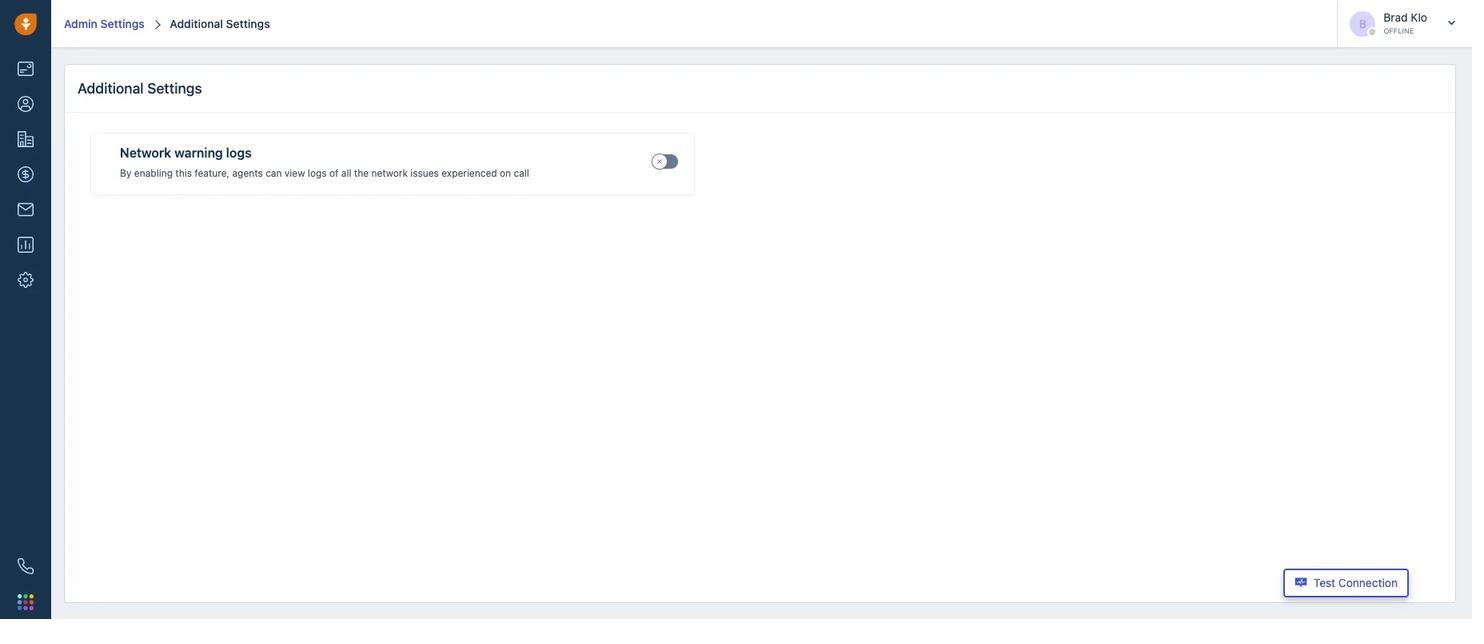Task type: describe. For each thing, give the bounding box(es) containing it.
admin
[[64, 16, 98, 30]]

on
[[500, 167, 511, 179]]

this
[[175, 167, 192, 179]]

0 vertical spatial additional
[[170, 16, 223, 30]]

1 vertical spatial additional settings
[[78, 80, 202, 96]]

test
[[1314, 576, 1336, 589]]

admin settings link
[[64, 16, 144, 30]]

b
[[1359, 16, 1367, 30]]

view
[[285, 167, 305, 179]]

warning
[[174, 146, 223, 160]]

network
[[371, 167, 408, 179]]

test connection
[[1314, 576, 1398, 589]]

freshworks switcher image
[[18, 594, 34, 610]]

by
[[120, 167, 131, 179]]

1 horizontal spatial settings
[[147, 80, 202, 96]]

settings for admin settings link
[[100, 16, 144, 30]]

0 vertical spatial logs
[[226, 146, 252, 160]]

1 vertical spatial logs
[[308, 167, 327, 179]]

the
[[354, 167, 369, 179]]

offline
[[1384, 26, 1414, 35]]



Task type: locate. For each thing, give the bounding box(es) containing it.
klo
[[1411, 10, 1428, 24]]

phone image
[[18, 558, 34, 574]]

2 horizontal spatial settings
[[226, 16, 270, 30]]

additional settings link
[[167, 16, 270, 30]]

network
[[120, 146, 171, 160]]

of
[[329, 167, 339, 179]]

enabling
[[134, 167, 173, 179]]

0 horizontal spatial settings
[[100, 16, 144, 30]]

logs
[[226, 146, 252, 160], [308, 167, 327, 179]]

additional settings
[[170, 16, 270, 30], [78, 80, 202, 96]]

0 horizontal spatial logs
[[226, 146, 252, 160]]

1 horizontal spatial additional
[[170, 16, 223, 30]]

agents
[[232, 167, 263, 179]]

1 vertical spatial additional
[[78, 80, 144, 96]]

connection
[[1339, 576, 1398, 589]]

admin settings
[[64, 16, 144, 30]]

0 horizontal spatial additional
[[78, 80, 144, 96]]

additional
[[170, 16, 223, 30], [78, 80, 144, 96]]

logs up agents
[[226, 146, 252, 160]]

0 vertical spatial additional settings
[[170, 16, 270, 30]]

phone element
[[10, 550, 42, 582]]

logs left of
[[308, 167, 327, 179]]

experienced
[[442, 167, 497, 179]]

settings
[[100, 16, 144, 30], [226, 16, 270, 30], [147, 80, 202, 96]]

brad klo offline
[[1384, 10, 1428, 35]]

settings for additional settings link
[[226, 16, 270, 30]]

call
[[514, 167, 529, 179]]

all
[[341, 167, 351, 179]]

can
[[266, 167, 282, 179]]

1 horizontal spatial logs
[[308, 167, 327, 179]]

feature,
[[195, 167, 230, 179]]

issues
[[411, 167, 439, 179]]

brad
[[1384, 10, 1408, 24]]

network warning logs by enabling this feature, agents can view logs of all the network issues experienced on call
[[120, 146, 529, 179]]



Task type: vqa. For each thing, say whether or not it's contained in the screenshot.
the Closes for $ 100
no



